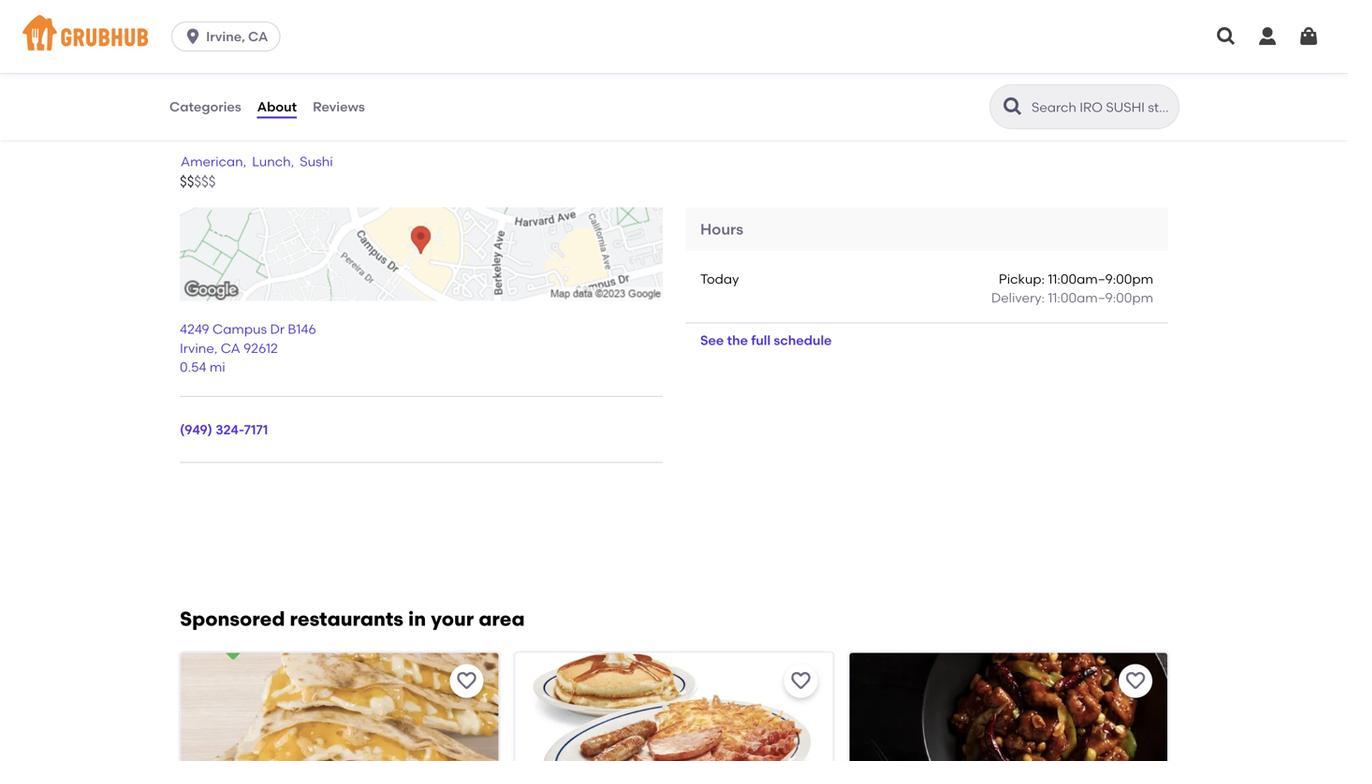 Task type: vqa. For each thing, say whether or not it's contained in the screenshot.
x
yes



Task type: describe. For each thing, give the bounding box(es) containing it.
2 11:00am–9:00pm from the top
[[1049, 290, 1154, 306]]

main navigation navigation
[[0, 0, 1349, 73]]

today
[[701, 271, 739, 287]]

iro
[[180, 119, 222, 146]]

pickup: 11:00am–9:00pm delivery: 11:00am–9:00pm
[[992, 271, 1154, 306]]

info
[[487, 119, 531, 146]]

american, button
[[180, 151, 247, 172]]

sushi
[[227, 119, 298, 146]]

area
[[479, 607, 525, 631]]

$$$$$
[[180, 173, 216, 190]]

4249 campus dr b146 irvine , ca 92612 0.54 mi
[[180, 321, 316, 375]]

roll
[[378, 119, 414, 146]]

dr
[[270, 321, 285, 337]]

save this restaurant button for ihop logo
[[785, 665, 818, 698]]

92612
[[244, 340, 278, 356]]

american, lunch, sushi
[[181, 153, 333, 169]]

svg image inside irvine, ca 'button'
[[184, 27, 202, 46]]

stuff
[[303, 119, 355, 146]]

about button
[[256, 73, 298, 141]]

menu
[[420, 119, 482, 146]]

sponsored
[[180, 607, 285, 631]]

x
[[360, 119, 373, 146]]

lunch,
[[252, 153, 294, 169]]

,
[[214, 340, 218, 356]]

(949) 324-7171 button
[[180, 421, 268, 440]]

324-
[[216, 422, 244, 438]]

7171
[[244, 422, 268, 438]]

hours
[[701, 220, 744, 238]]

irvine, ca button
[[172, 22, 288, 52]]

taco bell logo image
[[181, 653, 499, 762]]

pickup:
[[999, 271, 1045, 287]]

b146
[[288, 321, 316, 337]]

$$
[[180, 173, 194, 190]]

save this restaurant image
[[456, 670, 478, 693]]

campus
[[213, 321, 267, 337]]

2 horizontal spatial svg image
[[1298, 25, 1321, 48]]

schedule
[[774, 332, 832, 348]]

search icon image
[[1002, 96, 1025, 118]]



Task type: locate. For each thing, give the bounding box(es) containing it.
reviews
[[313, 99, 365, 115]]

1 11:00am–9:00pm from the top
[[1049, 271, 1154, 287]]

1 save this restaurant button from the left
[[450, 665, 484, 698]]

11:00am–9:00pm right delivery:
[[1049, 290, 1154, 306]]

the
[[728, 332, 748, 348]]

sushi button
[[299, 151, 334, 172]]

2 save this restaurant image from the left
[[1125, 670, 1147, 693]]

1 horizontal spatial ca
[[248, 29, 268, 44]]

2 horizontal spatial save this restaurant button
[[1119, 665, 1153, 698]]

save this restaurant image
[[790, 670, 813, 693], [1125, 670, 1147, 693]]

(949) 324-7171
[[180, 422, 268, 438]]

1 horizontal spatial save this restaurant button
[[785, 665, 818, 698]]

mi
[[210, 359, 225, 375]]

american,
[[181, 153, 247, 169]]

1 vertical spatial ca
[[221, 340, 241, 356]]

ca right ","
[[221, 340, 241, 356]]

0 horizontal spatial save this restaurant button
[[450, 665, 484, 698]]

categories
[[170, 99, 241, 115]]

restaurants
[[290, 607, 404, 631]]

save this restaurant button for the p.f. chang's logo
[[1119, 665, 1153, 698]]

iro sushi stuff x roll menu info
[[180, 119, 531, 146]]

save this restaurant button
[[450, 665, 484, 698], [785, 665, 818, 698], [1119, 665, 1153, 698]]

sponsored restaurants in your area
[[180, 607, 525, 631]]

0 horizontal spatial save this restaurant image
[[790, 670, 813, 693]]

delivery:
[[992, 290, 1045, 306]]

save this restaurant image for the p.f. chang's logo
[[1125, 670, 1147, 693]]

irvine
[[180, 340, 214, 356]]

full
[[752, 332, 771, 348]]

p.f. chang's logo image
[[850, 653, 1168, 762]]

see the full schedule button
[[686, 324, 847, 357]]

0 horizontal spatial svg image
[[184, 27, 202, 46]]

Search IRO SUSHI stuff x roll search field
[[1030, 98, 1174, 116]]

0 horizontal spatial ca
[[221, 340, 241, 356]]

0.54
[[180, 359, 207, 375]]

11:00am–9:00pm
[[1049, 271, 1154, 287], [1049, 290, 1154, 306]]

in
[[408, 607, 426, 631]]

about
[[257, 99, 297, 115]]

4249
[[180, 321, 209, 337]]

1 horizontal spatial svg image
[[1257, 25, 1280, 48]]

3 save this restaurant button from the left
[[1119, 665, 1153, 698]]

ca inside irvine, ca 'button'
[[248, 29, 268, 44]]

save this restaurant button for taco bell logo
[[450, 665, 484, 698]]

svg image
[[1257, 25, 1280, 48], [1298, 25, 1321, 48], [184, 27, 202, 46]]

ca inside 4249 campus dr b146 irvine , ca 92612 0.54 mi
[[221, 340, 241, 356]]

1 horizontal spatial save this restaurant image
[[1125, 670, 1147, 693]]

categories button
[[169, 73, 242, 141]]

lunch, button
[[251, 151, 295, 172]]

save this restaurant image for ihop logo
[[790, 670, 813, 693]]

see the full schedule
[[701, 332, 832, 348]]

sushi
[[300, 153, 333, 169]]

11:00am–9:00pm right pickup:
[[1049, 271, 1154, 287]]

ca right the irvine,
[[248, 29, 268, 44]]

0 vertical spatial 11:00am–9:00pm
[[1049, 271, 1154, 287]]

irvine, ca
[[206, 29, 268, 44]]

svg image
[[1216, 25, 1238, 48]]

1 save this restaurant image from the left
[[790, 670, 813, 693]]

(949)
[[180, 422, 213, 438]]

irvine,
[[206, 29, 245, 44]]

reviews button
[[312, 73, 366, 141]]

0 vertical spatial ca
[[248, 29, 268, 44]]

2 save this restaurant button from the left
[[785, 665, 818, 698]]

ca
[[248, 29, 268, 44], [221, 340, 241, 356]]

1 vertical spatial 11:00am–9:00pm
[[1049, 290, 1154, 306]]

your
[[431, 607, 474, 631]]

ihop logo image
[[516, 653, 833, 762]]

see
[[701, 332, 724, 348]]



